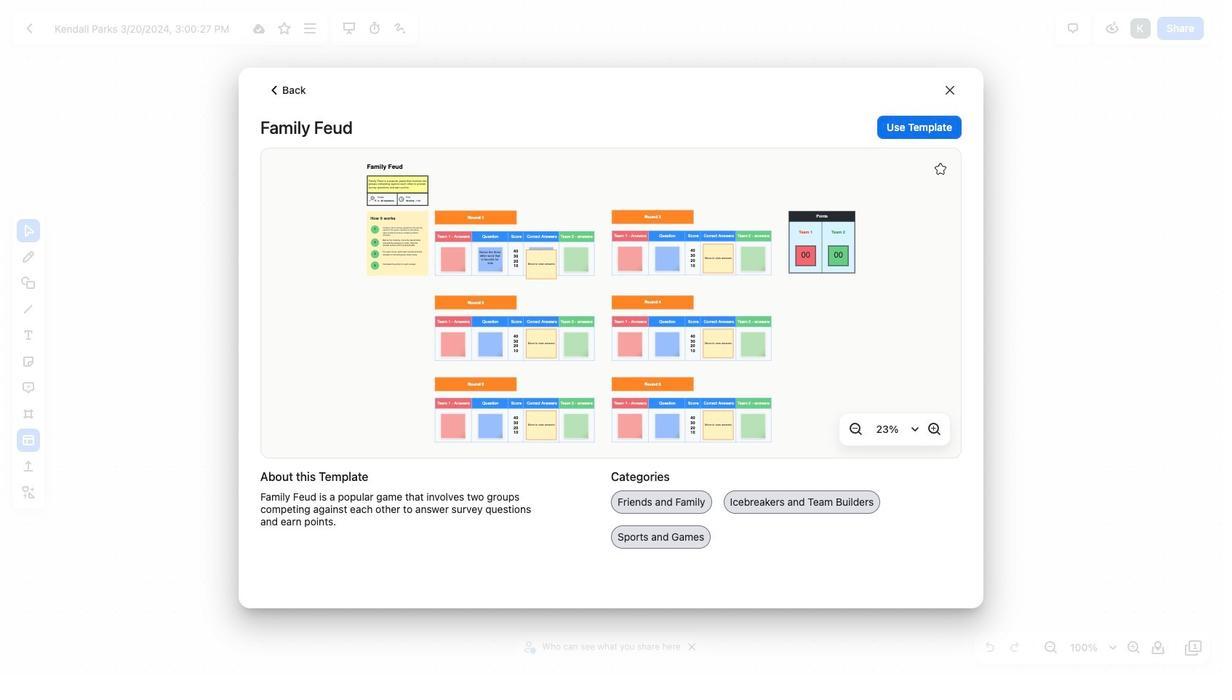 Task type: vqa. For each thing, say whether or not it's contained in the screenshot.
Pages icon
yes



Task type: describe. For each thing, give the bounding box(es) containing it.
Document name text field
[[44, 17, 245, 40]]

0 vertical spatial close image
[[946, 86, 955, 95]]

timer image
[[366, 20, 384, 37]]

pages image
[[1186, 639, 1203, 657]]

dashboard image
[[21, 20, 39, 37]]



Task type: locate. For each thing, give the bounding box(es) containing it.
1 horizontal spatial zoom in image
[[1125, 639, 1143, 657]]

back button image
[[269, 85, 280, 95]]

star this whiteboard image
[[276, 20, 293, 37], [935, 163, 947, 175]]

list item
[[1130, 17, 1153, 40]]

list
[[1130, 17, 1153, 40]]

zoom out image
[[847, 421, 865, 438]]

1 vertical spatial star this whiteboard image
[[935, 163, 947, 175]]

1 horizontal spatial close image
[[946, 86, 955, 95]]

1 vertical spatial zoom in image
[[1125, 639, 1143, 657]]

0 horizontal spatial star this whiteboard image
[[276, 20, 293, 37]]

laser image
[[392, 20, 409, 37]]

close image
[[946, 86, 955, 95], [689, 644, 696, 651]]

1 horizontal spatial star this whiteboard image
[[935, 163, 947, 175]]

zoom out image
[[1042, 639, 1060, 657]]

0 vertical spatial star this whiteboard image
[[276, 20, 293, 37]]

comment panel image
[[1065, 20, 1082, 37]]

more options image
[[301, 20, 319, 37]]

1 vertical spatial close image
[[689, 644, 696, 651]]

presentation image
[[341, 20, 358, 37]]

0 horizontal spatial close image
[[689, 644, 696, 651]]

zoom in image
[[926, 421, 943, 438], [1125, 639, 1143, 657]]

0 vertical spatial zoom in image
[[926, 421, 943, 438]]

0 horizontal spatial zoom in image
[[926, 421, 943, 438]]



